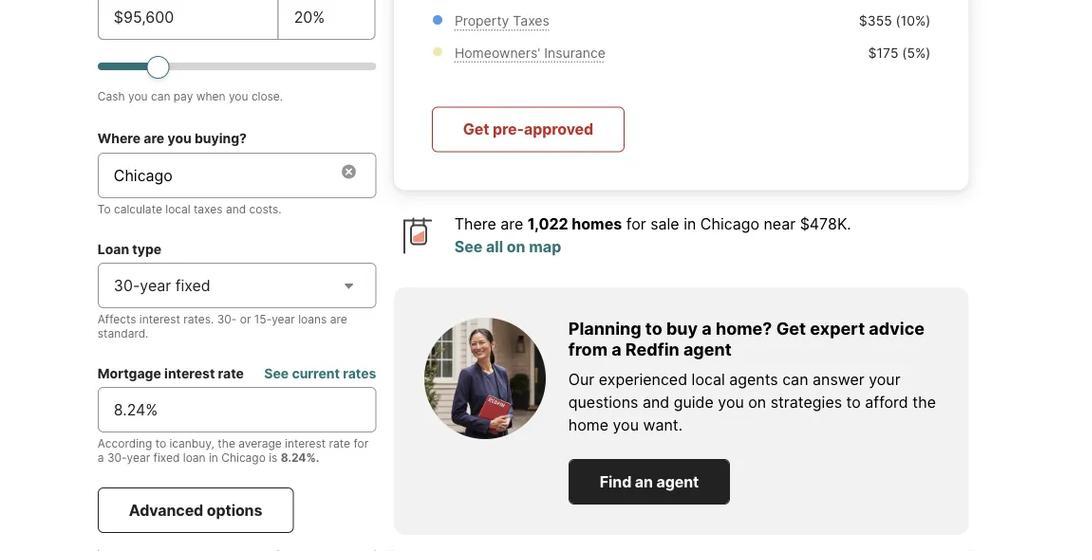 Task type: describe. For each thing, give the bounding box(es) containing it.
$175 (5%)
[[868, 45, 931, 61]]

taxes
[[194, 202, 223, 216]]

15-
[[254, 312, 272, 326]]

interest for mortgage
[[164, 365, 215, 382]]

to calculate local taxes and costs.
[[98, 202, 281, 216]]

agent inside button
[[656, 473, 699, 491]]

fixed for 30-year fixed loan in chicago is 8.24 %.
[[153, 451, 180, 465]]

property
[[455, 13, 509, 29]]

to inside our experienced local agents can answer your questions and guide you on strategies to afford the home you want.
[[846, 393, 861, 412]]

planning to buy a home? get expert advice from a redfin agent
[[568, 318, 925, 360]]

is
[[269, 451, 278, 465]]

guide
[[674, 393, 714, 412]]

pay
[[174, 89, 193, 103]]

get pre-approved
[[463, 120, 593, 139]]

you right when
[[229, 89, 248, 103]]

rates.
[[183, 312, 214, 326]]

rates
[[343, 365, 376, 382]]

agent inside planning to buy a home? get expert advice from a redfin agent
[[683, 339, 732, 360]]

property taxes
[[455, 13, 549, 29]]

there are 1,022 homes for sale in chicago near $478k. see all on map
[[454, 215, 851, 256]]

homeowners' insurance link
[[455, 45, 606, 61]]

interest for affects
[[139, 312, 180, 326]]

local for agents
[[692, 370, 725, 389]]

when
[[196, 89, 225, 103]]

buying?
[[195, 130, 247, 146]]

get pre-approved button
[[432, 107, 625, 152]]

City, neighborhood, or zip search field
[[98, 153, 376, 198]]

our experienced local agents can answer your questions and guide you on strategies to afford the home you want.
[[568, 370, 936, 434]]

interest inside according to icanbuy, the average interest rate for a
[[285, 437, 326, 450]]

standard.
[[98, 327, 148, 340]]

on inside there are 1,022 homes for sale in chicago near $478k. see all on map
[[507, 238, 525, 256]]

approved
[[524, 120, 593, 139]]

0 vertical spatial can
[[151, 89, 170, 103]]

year for 30-year fixed
[[140, 276, 171, 295]]

advanced
[[129, 501, 203, 520]]

current
[[292, 365, 340, 382]]

advice
[[869, 318, 925, 339]]

are for there
[[501, 215, 523, 234]]

icanbuy,
[[169, 437, 214, 450]]

mortgage interest rate
[[98, 365, 244, 382]]

affects
[[98, 312, 136, 326]]

or
[[240, 312, 251, 326]]

get inside button
[[463, 120, 489, 139]]

advanced options
[[129, 501, 262, 520]]

(5%)
[[902, 45, 931, 61]]

our
[[568, 370, 594, 389]]

where
[[98, 130, 141, 146]]

mortgage
[[98, 365, 161, 382]]

agent image
[[424, 318, 546, 440]]

yard sign icon image
[[394, 213, 439, 259]]

according to icanbuy, the average interest rate for a
[[98, 437, 368, 465]]

where are you buying?
[[98, 130, 247, 146]]

from
[[568, 339, 608, 360]]

year inside affects interest rates. 30- or 15-year loans are standard.
[[272, 312, 295, 326]]

costs.
[[249, 202, 281, 216]]

$355 (10%)
[[859, 13, 931, 29]]

loans
[[298, 312, 327, 326]]

1,022
[[528, 215, 568, 234]]

30- for 30-year fixed
[[114, 276, 140, 295]]

cash
[[98, 89, 125, 103]]

8.24
[[281, 451, 306, 465]]

homeowners'
[[455, 45, 540, 61]]

experienced
[[599, 370, 687, 389]]

average
[[238, 437, 282, 450]]

you down agents
[[718, 393, 744, 412]]

(10%)
[[896, 13, 931, 29]]

year for 30-year fixed loan in chicago is 8.24 %.
[[127, 451, 150, 465]]

answer
[[813, 370, 865, 389]]

cash you can pay when you close.
[[98, 89, 283, 103]]

find
[[600, 473, 631, 491]]

see all on map link
[[454, 238, 561, 256]]

rate inside according to icanbuy, the average interest rate for a
[[329, 437, 350, 450]]

to
[[98, 202, 111, 216]]

questions
[[568, 393, 638, 412]]

type
[[132, 241, 162, 257]]

there
[[454, 215, 496, 234]]

0 horizontal spatial chicago
[[221, 451, 266, 465]]

see inside there are 1,022 homes for sale in chicago near $478k. see all on map
[[454, 238, 483, 256]]

home?
[[716, 318, 772, 339]]

expert
[[810, 318, 865, 339]]

agents
[[729, 370, 778, 389]]



Task type: vqa. For each thing, say whether or not it's contained in the screenshot.
30-year fixed's Fixed
yes



Task type: locate. For each thing, give the bounding box(es) containing it.
0 horizontal spatial to
[[155, 437, 166, 450]]

1 vertical spatial on
[[748, 393, 766, 412]]

get
[[463, 120, 489, 139], [776, 318, 806, 339]]

0 vertical spatial in
[[684, 215, 696, 234]]

a down planning
[[612, 339, 621, 360]]

yard sign icon element
[[394, 213, 439, 265]]

a inside according to icanbuy, the average interest rate for a
[[98, 451, 104, 465]]

close.
[[251, 89, 283, 103]]

see current rates
[[264, 365, 376, 382]]

loan
[[183, 451, 206, 465]]

0 vertical spatial see
[[454, 238, 483, 256]]

Down Payment Slider range field
[[98, 55, 376, 78]]

you left buying?
[[167, 130, 191, 146]]

2 vertical spatial 30-
[[107, 451, 127, 465]]

all
[[486, 238, 503, 256]]

to down answer
[[846, 393, 861, 412]]

interest inside affects interest rates. 30- or 15-year loans are standard.
[[139, 312, 180, 326]]

interest down 30-year fixed
[[139, 312, 180, 326]]

to up redfin
[[645, 318, 662, 339]]

for inside according to icanbuy, the average interest rate for a
[[354, 437, 368, 450]]

on down agents
[[748, 393, 766, 412]]

0 horizontal spatial get
[[463, 120, 489, 139]]

are right where
[[144, 130, 164, 146]]

agent down buy at the right of the page
[[683, 339, 732, 360]]

advanced options button
[[98, 488, 294, 533]]

%.
[[306, 451, 319, 465]]

1 vertical spatial get
[[776, 318, 806, 339]]

2 vertical spatial are
[[330, 312, 347, 326]]

1 horizontal spatial get
[[776, 318, 806, 339]]

can up strategies
[[782, 370, 808, 389]]

1 horizontal spatial the
[[912, 393, 936, 412]]

want.
[[643, 416, 683, 434]]

1 vertical spatial 30-
[[217, 312, 237, 326]]

can left the pay on the top of page
[[151, 89, 170, 103]]

0 vertical spatial interest
[[139, 312, 180, 326]]

an
[[635, 473, 653, 491]]

year left loans
[[272, 312, 295, 326]]

1 vertical spatial local
[[692, 370, 725, 389]]

local inside our experienced local agents can answer your questions and guide you on strategies to afford the home you want.
[[692, 370, 725, 389]]

are right loans
[[330, 312, 347, 326]]

see down the there at the left top
[[454, 238, 483, 256]]

0 vertical spatial are
[[144, 130, 164, 146]]

0 vertical spatial chicago
[[700, 215, 759, 234]]

1 vertical spatial can
[[782, 370, 808, 389]]

agent
[[683, 339, 732, 360], [656, 473, 699, 491]]

agent right an
[[656, 473, 699, 491]]

in inside there are 1,022 homes for sale in chicago near $478k. see all on map
[[684, 215, 696, 234]]

1 horizontal spatial on
[[748, 393, 766, 412]]

0 horizontal spatial rate
[[218, 365, 244, 382]]

get left pre-
[[463, 120, 489, 139]]

0 vertical spatial agent
[[683, 339, 732, 360]]

and right taxes
[[226, 202, 246, 216]]

fixed up rates.
[[175, 276, 211, 295]]

30-year fixed loan in chicago is 8.24 %.
[[107, 451, 319, 465]]

loan type
[[98, 241, 162, 257]]

see left current
[[264, 365, 289, 382]]

0 horizontal spatial see
[[264, 365, 289, 382]]

to for planning to buy a home? get expert advice from a redfin agent
[[645, 318, 662, 339]]

insurance
[[544, 45, 606, 61]]

on inside our experienced local agents can answer your questions and guide you on strategies to afford the home you want.
[[748, 393, 766, 412]]

a right buy at the right of the page
[[702, 318, 712, 339]]

1 vertical spatial chicago
[[221, 451, 266, 465]]

fixed for 30-year fixed
[[175, 276, 211, 295]]

2 vertical spatial interest
[[285, 437, 326, 450]]

chicago inside there are 1,022 homes for sale in chicago near $478k. see all on map
[[700, 215, 759, 234]]

are for where
[[144, 130, 164, 146]]

you down questions
[[613, 416, 639, 434]]

see
[[454, 238, 483, 256], [264, 365, 289, 382]]

chicago down average at the left of the page
[[221, 451, 266, 465]]

0 vertical spatial the
[[912, 393, 936, 412]]

to inside planning to buy a home? get expert advice from a redfin agent
[[645, 318, 662, 339]]

1 horizontal spatial rate
[[329, 437, 350, 450]]

see current rates link
[[264, 364, 376, 383]]

a down according
[[98, 451, 104, 465]]

2 vertical spatial year
[[127, 451, 150, 465]]

30- down according
[[107, 451, 127, 465]]

0 vertical spatial on
[[507, 238, 525, 256]]

rate down see current rates link
[[329, 437, 350, 450]]

30- inside affects interest rates. 30- or 15-year loans are standard.
[[217, 312, 237, 326]]

0 horizontal spatial the
[[218, 437, 235, 450]]

1 horizontal spatial and
[[643, 393, 669, 412]]

are up see all on map link
[[501, 215, 523, 234]]

1 horizontal spatial a
[[612, 339, 621, 360]]

1 vertical spatial to
[[846, 393, 861, 412]]

property taxes link
[[455, 13, 549, 29]]

1 vertical spatial are
[[501, 215, 523, 234]]

0 vertical spatial rate
[[218, 365, 244, 382]]

30- up affects
[[114, 276, 140, 295]]

sale
[[650, 215, 679, 234]]

to left icanbuy, at the left
[[155, 437, 166, 450]]

0 vertical spatial year
[[140, 276, 171, 295]]

2 horizontal spatial to
[[846, 393, 861, 412]]

0 horizontal spatial in
[[209, 451, 218, 465]]

can
[[151, 89, 170, 103], [782, 370, 808, 389]]

the inside our experienced local agents can answer your questions and guide you on strategies to afford the home you want.
[[912, 393, 936, 412]]

on right all
[[507, 238, 525, 256]]

0 horizontal spatial for
[[354, 437, 368, 450]]

1 horizontal spatial to
[[645, 318, 662, 339]]

30-year fixed
[[114, 276, 211, 295]]

afford
[[865, 393, 908, 412]]

interest
[[139, 312, 180, 326], [164, 365, 215, 382], [285, 437, 326, 450]]

0 vertical spatial and
[[226, 202, 246, 216]]

0 vertical spatial fixed
[[175, 276, 211, 295]]

interest up %.
[[285, 437, 326, 450]]

local left taxes
[[165, 202, 190, 216]]

30- for 30-year fixed loan in chicago is 8.24 %.
[[107, 451, 127, 465]]

0 horizontal spatial a
[[98, 451, 104, 465]]

can inside our experienced local agents can answer your questions and guide you on strategies to afford the home you want.
[[782, 370, 808, 389]]

1 vertical spatial fixed
[[153, 451, 180, 465]]

are inside there are 1,022 homes for sale in chicago near $478k. see all on map
[[501, 215, 523, 234]]

in right "loan"
[[209, 451, 218, 465]]

1 vertical spatial for
[[354, 437, 368, 450]]

interest down rates.
[[164, 365, 215, 382]]

1 vertical spatial see
[[264, 365, 289, 382]]

1 horizontal spatial see
[[454, 238, 483, 256]]

year down type
[[140, 276, 171, 295]]

redfin
[[625, 339, 679, 360]]

30-
[[114, 276, 140, 295], [217, 312, 237, 326], [107, 451, 127, 465]]

get left expert
[[776, 318, 806, 339]]

1 vertical spatial rate
[[329, 437, 350, 450]]

0 horizontal spatial local
[[165, 202, 190, 216]]

the up "30-year fixed loan in chicago is 8.24 %."
[[218, 437, 235, 450]]

taxes
[[513, 13, 549, 29]]

0 horizontal spatial can
[[151, 89, 170, 103]]

to
[[645, 318, 662, 339], [846, 393, 861, 412], [155, 437, 166, 450]]

calculate
[[114, 202, 162, 216]]

1 horizontal spatial for
[[626, 215, 646, 234]]

1 vertical spatial interest
[[164, 365, 215, 382]]

rate
[[218, 365, 244, 382], [329, 437, 350, 450]]

for down rates
[[354, 437, 368, 450]]

0 horizontal spatial are
[[144, 130, 164, 146]]

according
[[98, 437, 152, 450]]

planning
[[568, 318, 641, 339]]

you right the cash
[[128, 89, 148, 103]]

1 horizontal spatial local
[[692, 370, 725, 389]]

options
[[207, 501, 262, 520]]

to inside according to icanbuy, the average interest rate for a
[[155, 437, 166, 450]]

strategies
[[770, 393, 842, 412]]

local for taxes
[[165, 202, 190, 216]]

for
[[626, 215, 646, 234], [354, 437, 368, 450]]

for inside there are 1,022 homes for sale in chicago near $478k. see all on map
[[626, 215, 646, 234]]

1 horizontal spatial chicago
[[700, 215, 759, 234]]

are
[[144, 130, 164, 146], [501, 215, 523, 234], [330, 312, 347, 326]]

and up want.
[[643, 393, 669, 412]]

map
[[529, 238, 561, 256]]

year down according
[[127, 451, 150, 465]]

1 horizontal spatial in
[[684, 215, 696, 234]]

homeowners' insurance
[[455, 45, 606, 61]]

0 vertical spatial get
[[463, 120, 489, 139]]

$355
[[859, 13, 892, 29]]

are inside affects interest rates. 30- or 15-year loans are standard.
[[330, 312, 347, 326]]

home
[[568, 416, 608, 434]]

0 vertical spatial 30-
[[114, 276, 140, 295]]

2 horizontal spatial are
[[501, 215, 523, 234]]

2 horizontal spatial a
[[702, 318, 712, 339]]

0 vertical spatial to
[[645, 318, 662, 339]]

1 vertical spatial agent
[[656, 473, 699, 491]]

the inside according to icanbuy, the average interest rate for a
[[218, 437, 235, 450]]

1 vertical spatial in
[[209, 451, 218, 465]]

0 horizontal spatial and
[[226, 202, 246, 216]]

local up guide
[[692, 370, 725, 389]]

loan
[[98, 241, 129, 257]]

in right sale
[[684, 215, 696, 234]]

0 horizontal spatial on
[[507, 238, 525, 256]]

buy
[[666, 318, 698, 339]]

get inside planning to buy a home? get expert advice from a redfin agent
[[776, 318, 806, 339]]

chicago left near
[[700, 215, 759, 234]]

in
[[684, 215, 696, 234], [209, 451, 218, 465]]

rate down affects interest rates. 30- or 15-year loans are standard.
[[218, 365, 244, 382]]

None text field
[[114, 399, 360, 421]]

fixed left "loan"
[[153, 451, 180, 465]]

your
[[869, 370, 900, 389]]

near
[[764, 215, 796, 234]]

and
[[226, 202, 246, 216], [643, 393, 669, 412]]

for left sale
[[626, 215, 646, 234]]

30- left or
[[217, 312, 237, 326]]

2 vertical spatial to
[[155, 437, 166, 450]]

1 vertical spatial and
[[643, 393, 669, 412]]

pre-
[[493, 120, 524, 139]]

1 vertical spatial year
[[272, 312, 295, 326]]

the right afford
[[912, 393, 936, 412]]

on
[[507, 238, 525, 256], [748, 393, 766, 412]]

affects interest rates. 30- or 15-year loans are standard.
[[98, 312, 347, 340]]

year
[[140, 276, 171, 295], [272, 312, 295, 326], [127, 451, 150, 465]]

1 horizontal spatial can
[[782, 370, 808, 389]]

homes
[[572, 215, 622, 234]]

$175
[[868, 45, 898, 61]]

fixed
[[175, 276, 211, 295], [153, 451, 180, 465]]

$478k.
[[800, 215, 851, 234]]

0 vertical spatial for
[[626, 215, 646, 234]]

to for according to icanbuy, the average interest rate for a
[[155, 437, 166, 450]]

local
[[165, 202, 190, 216], [692, 370, 725, 389]]

and inside our experienced local agents can answer your questions and guide you on strategies to afford the home you want.
[[643, 393, 669, 412]]

find an agent
[[600, 473, 699, 491]]

None text field
[[114, 6, 263, 28], [294, 6, 359, 28], [114, 6, 263, 28], [294, 6, 359, 28]]

0 vertical spatial local
[[165, 202, 190, 216]]

1 horizontal spatial are
[[330, 312, 347, 326]]

find an agent button
[[568, 459, 730, 505]]

you
[[128, 89, 148, 103], [229, 89, 248, 103], [167, 130, 191, 146], [718, 393, 744, 412], [613, 416, 639, 434]]

1 vertical spatial the
[[218, 437, 235, 450]]



